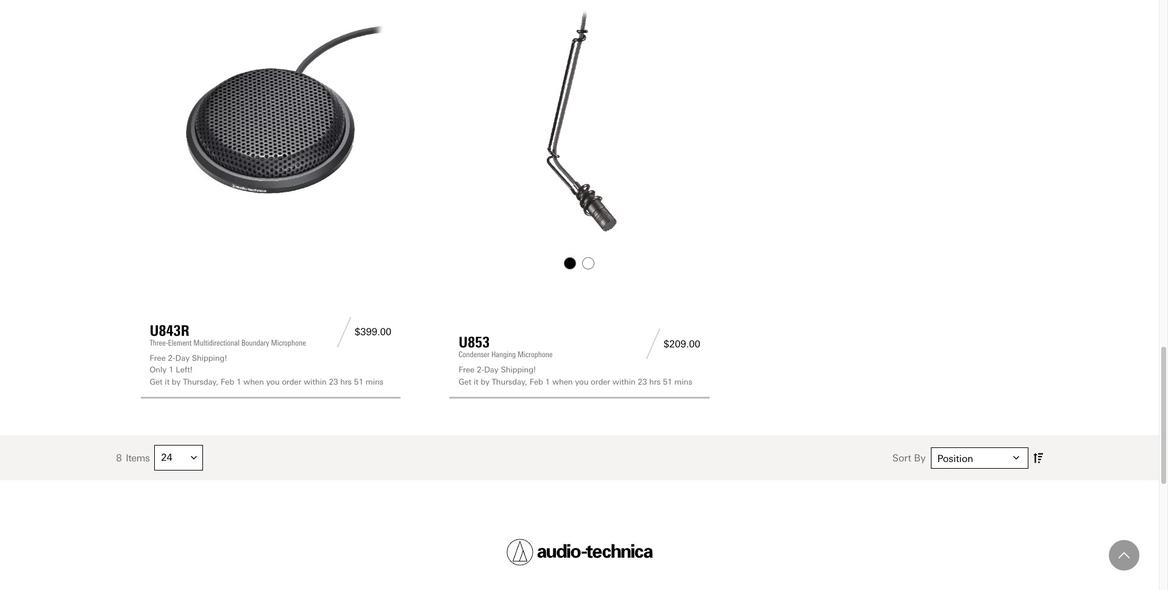 Task type: locate. For each thing, give the bounding box(es) containing it.
2 order from the left
[[591, 377, 611, 387]]

51 down $399.00
[[354, 377, 364, 387]]

0 vertical spatial day
[[175, 354, 190, 363]]

0 horizontal spatial shipping!
[[192, 354, 227, 363]]

shipping! for by
[[501, 366, 536, 375]]

1 within from the left
[[304, 377, 327, 387]]

0 vertical spatial microphone
[[271, 338, 306, 348]]

0 horizontal spatial you
[[266, 377, 280, 387]]

day down the hanging
[[485, 366, 499, 375]]

1 hrs from the left
[[341, 377, 352, 387]]

when
[[244, 377, 264, 387], [553, 377, 573, 387]]

2 feb from the left
[[530, 377, 543, 387]]

1 51 from the left
[[354, 377, 364, 387]]

2 hrs from the left
[[650, 377, 661, 387]]

get down condenser
[[459, 377, 472, 387]]

2 by from the left
[[481, 377, 490, 387]]

shipping! for left!
[[192, 354, 227, 363]]

1 mins from the left
[[366, 377, 384, 387]]

feb down the multidirectional
[[221, 377, 234, 387]]

1 horizontal spatial get
[[459, 377, 472, 387]]

1 it from the left
[[165, 377, 170, 387]]

1 horizontal spatial shipping!
[[501, 366, 536, 375]]

1 down the multidirectional
[[237, 377, 241, 387]]

2 within from the left
[[613, 377, 636, 387]]

1 horizontal spatial hrs
[[650, 377, 661, 387]]

- inside the free 2 -day shipping! get it by thursday, feb 1 when you order within 23 hrs 51 mins
[[482, 366, 485, 375]]

2 for 1
[[168, 354, 173, 363]]

1 horizontal spatial order
[[591, 377, 611, 387]]

when inside "free 2 -day shipping! only 1 left! get it by thursday, feb 1 when you order within 23 hrs 51 mins"
[[244, 377, 264, 387]]

element
[[168, 338, 192, 348]]

boundary
[[242, 338, 269, 348]]

1 horizontal spatial 1
[[237, 377, 241, 387]]

2 inside the free 2 -day shipping! get it by thursday, feb 1 when you order within 23 hrs 51 mins
[[477, 366, 482, 375]]

day for left!
[[175, 354, 190, 363]]

1 horizontal spatial mins
[[675, 377, 693, 387]]

day inside the free 2 -day shipping! get it by thursday, feb 1 when you order within 23 hrs 51 mins
[[485, 366, 499, 375]]

1 when from the left
[[244, 377, 264, 387]]

0 horizontal spatial day
[[175, 354, 190, 363]]

get inside "free 2 -day shipping! only 1 left! get it by thursday, feb 1 when you order within 23 hrs 51 mins"
[[150, 377, 163, 387]]

mins down $399.00
[[366, 377, 384, 387]]

0 horizontal spatial within
[[304, 377, 327, 387]]

1 vertical spatial day
[[485, 366, 499, 375]]

0 horizontal spatial hrs
[[341, 377, 352, 387]]

0 vertical spatial shipping!
[[192, 354, 227, 363]]

it
[[165, 377, 170, 387], [474, 377, 479, 387]]

you
[[266, 377, 280, 387], [576, 377, 589, 387]]

carrat down image
[[191, 455, 197, 461], [1014, 455, 1020, 461]]

2 down condenser
[[477, 366, 482, 375]]

within inside "free 2 -day shipping! only 1 left! get it by thursday, feb 1 when you order within 23 hrs 51 mins"
[[304, 377, 327, 387]]

it down condenser
[[474, 377, 479, 387]]

1 vertical spatial 2
[[477, 366, 482, 375]]

thursday, inside the free 2 -day shipping! get it by thursday, feb 1 when you order within 23 hrs 51 mins
[[492, 377, 528, 387]]

only
[[150, 366, 167, 375]]

1 horizontal spatial 23
[[638, 377, 647, 387]]

free inside "free 2 -day shipping! only 1 left! get it by thursday, feb 1 when you order within 23 hrs 51 mins"
[[150, 354, 166, 363]]

microphone right the hanging
[[518, 350, 553, 359]]

0 horizontal spatial get
[[150, 377, 163, 387]]

0 horizontal spatial by
[[172, 377, 181, 387]]

-
[[173, 354, 175, 363], [482, 366, 485, 375]]

feb inside the free 2 -day shipping! get it by thursday, feb 1 when you order within 23 hrs 51 mins
[[530, 377, 543, 387]]

1 feb from the left
[[221, 377, 234, 387]]

23
[[329, 377, 338, 387], [638, 377, 647, 387]]

carrat down image right the items
[[191, 455, 197, 461]]

2 51 from the left
[[663, 377, 673, 387]]

2 inside "free 2 -day shipping! only 1 left! get it by thursday, feb 1 when you order within 23 hrs 51 mins"
[[168, 354, 173, 363]]

- down condenser
[[482, 366, 485, 375]]

shipping! inside "free 2 -day shipping! only 1 left! get it by thursday, feb 1 when you order within 23 hrs 51 mins"
[[192, 354, 227, 363]]

1 vertical spatial shipping!
[[501, 366, 536, 375]]

day inside "free 2 -day shipping! only 1 left! get it by thursday, feb 1 when you order within 23 hrs 51 mins"
[[175, 354, 190, 363]]

1 carrat down image from the left
[[191, 455, 197, 461]]

1 left left! at the left of the page
[[169, 366, 174, 375]]

0 horizontal spatial free
[[150, 354, 166, 363]]

2 when from the left
[[553, 377, 573, 387]]

day for by
[[485, 366, 499, 375]]

items
[[126, 452, 150, 464]]

1 vertical spatial microphone
[[518, 350, 553, 359]]

1 23 from the left
[[329, 377, 338, 387]]

get inside the free 2 -day shipping! get it by thursday, feb 1 when you order within 23 hrs 51 mins
[[459, 377, 472, 387]]

hrs
[[341, 377, 352, 387], [650, 377, 661, 387]]

0 horizontal spatial when
[[244, 377, 264, 387]]

feb
[[221, 377, 234, 387], [530, 377, 543, 387]]

1 horizontal spatial 2
[[477, 366, 482, 375]]

1 horizontal spatial thursday,
[[492, 377, 528, 387]]

1 order from the left
[[282, 377, 302, 387]]

feb inside "free 2 -day shipping! only 1 left! get it by thursday, feb 1 when you order within 23 hrs 51 mins"
[[221, 377, 234, 387]]

2 get from the left
[[459, 377, 472, 387]]

2
[[168, 354, 173, 363], [477, 366, 482, 375]]

1 horizontal spatial within
[[613, 377, 636, 387]]

sort
[[893, 452, 912, 464]]

0 horizontal spatial 1
[[169, 366, 174, 375]]

free down condenser
[[459, 366, 475, 375]]

- down the element
[[173, 354, 175, 363]]

0 horizontal spatial thursday,
[[183, 377, 219, 387]]

day up left! at the left of the page
[[175, 354, 190, 363]]

1 vertical spatial free
[[459, 366, 475, 375]]

1 horizontal spatial divider line image
[[643, 329, 664, 359]]

shipping!
[[192, 354, 227, 363], [501, 366, 536, 375]]

51 down "$209.00"
[[663, 377, 673, 387]]

thursday, inside "free 2 -day shipping! only 1 left! get it by thursday, feb 1 when you order within 23 hrs 51 mins"
[[183, 377, 219, 387]]

get
[[150, 377, 163, 387], [459, 377, 472, 387]]

shipping! down the multidirectional
[[192, 354, 227, 363]]

2 it from the left
[[474, 377, 479, 387]]

you inside the free 2 -day shipping! get it by thursday, feb 1 when you order within 23 hrs 51 mins
[[576, 377, 589, 387]]

get down only
[[150, 377, 163, 387]]

1 horizontal spatial it
[[474, 377, 479, 387]]

thursday, down left! at the left of the page
[[183, 377, 219, 387]]

1 vertical spatial -
[[482, 366, 485, 375]]

divider line image
[[334, 317, 355, 348], [643, 329, 664, 359]]

microphone inside u843r three-element multidirectional boundary microphone
[[271, 338, 306, 348]]

1 horizontal spatial carrat down image
[[1014, 455, 1020, 461]]

1 get from the left
[[150, 377, 163, 387]]

1 horizontal spatial feb
[[530, 377, 543, 387]]

2 down the element
[[168, 354, 173, 363]]

51
[[354, 377, 364, 387], [663, 377, 673, 387]]

1 down "u853 condenser hanging microphone"
[[546, 377, 550, 387]]

three-
[[150, 338, 168, 348]]

$399.00
[[355, 327, 392, 338]]

0 horizontal spatial feb
[[221, 377, 234, 387]]

2 23 from the left
[[638, 377, 647, 387]]

1 horizontal spatial microphone
[[518, 350, 553, 359]]

mins
[[366, 377, 384, 387], [675, 377, 693, 387]]

by down condenser
[[481, 377, 490, 387]]

order inside the free 2 -day shipping! get it by thursday, feb 1 when you order within 23 hrs 51 mins
[[591, 377, 611, 387]]

1 horizontal spatial when
[[553, 377, 573, 387]]

2 horizontal spatial 1
[[546, 377, 550, 387]]

23 inside "free 2 -day shipping! only 1 left! get it by thursday, feb 1 when you order within 23 hrs 51 mins"
[[329, 377, 338, 387]]

microphone
[[271, 338, 306, 348], [518, 350, 553, 359]]

23 inside the free 2 -day shipping! get it by thursday, feb 1 when you order within 23 hrs 51 mins
[[638, 377, 647, 387]]

1 inside the free 2 -day shipping! get it by thursday, feb 1 when you order within 23 hrs 51 mins
[[546, 377, 550, 387]]

1 horizontal spatial -
[[482, 366, 485, 375]]

0 horizontal spatial divider line image
[[334, 317, 355, 348]]

within
[[304, 377, 327, 387], [613, 377, 636, 387]]

2 you from the left
[[576, 377, 589, 387]]

thursday, down the hanging
[[492, 377, 528, 387]]

1 by from the left
[[172, 377, 181, 387]]

2 mins from the left
[[675, 377, 693, 387]]

shipping! inside the free 2 -day shipping! get it by thursday, feb 1 when you order within 23 hrs 51 mins
[[501, 366, 536, 375]]

mins down "$209.00"
[[675, 377, 693, 387]]

1 horizontal spatial free
[[459, 366, 475, 375]]

1 horizontal spatial 51
[[663, 377, 673, 387]]

8 items
[[116, 452, 150, 464]]

store logo image
[[507, 539, 653, 566]]

0 horizontal spatial 51
[[354, 377, 364, 387]]

0 vertical spatial 2
[[168, 354, 173, 363]]

carrat down image left set descending direction image
[[1014, 455, 1020, 461]]

51 inside the free 2 -day shipping! get it by thursday, feb 1 when you order within 23 hrs 51 mins
[[663, 377, 673, 387]]

2 thursday, from the left
[[492, 377, 528, 387]]

option group
[[458, 254, 702, 273]]

0 horizontal spatial mins
[[366, 377, 384, 387]]

free up only
[[150, 354, 166, 363]]

1 you from the left
[[266, 377, 280, 387]]

free for free 2 -day shipping! only 1 left! get it by thursday, feb 1 when you order within 23 hrs 51 mins
[[150, 354, 166, 363]]

0 horizontal spatial it
[[165, 377, 170, 387]]

feb down "u853 condenser hanging microphone"
[[530, 377, 543, 387]]

0 horizontal spatial order
[[282, 377, 302, 387]]

microphone right 'boundary'
[[271, 338, 306, 348]]

8
[[116, 452, 122, 464]]

day
[[175, 354, 190, 363], [485, 366, 499, 375]]

0 vertical spatial free
[[150, 354, 166, 363]]

1 horizontal spatial day
[[485, 366, 499, 375]]

free inside the free 2 -day shipping! get it by thursday, feb 1 when you order within 23 hrs 51 mins
[[459, 366, 475, 375]]

0 horizontal spatial 23
[[329, 377, 338, 387]]

1 thursday, from the left
[[183, 377, 219, 387]]

- for by
[[482, 366, 485, 375]]

- inside "free 2 -day shipping! only 1 left! get it by thursday, feb 1 when you order within 23 hrs 51 mins"
[[173, 354, 175, 363]]

free 2 -day shipping! get it by thursday, feb 1 when you order within 23 hrs 51 mins
[[459, 366, 693, 387]]

1 horizontal spatial by
[[481, 377, 490, 387]]

set descending direction image
[[1034, 451, 1044, 466]]

1 horizontal spatial you
[[576, 377, 589, 387]]

1
[[169, 366, 174, 375], [237, 377, 241, 387], [546, 377, 550, 387]]

order
[[282, 377, 302, 387], [591, 377, 611, 387]]

0 horizontal spatial 2
[[168, 354, 173, 363]]

within inside the free 2 -day shipping! get it by thursday, feb 1 when you order within 23 hrs 51 mins
[[613, 377, 636, 387]]

0 vertical spatial -
[[173, 354, 175, 363]]

0 horizontal spatial -
[[173, 354, 175, 363]]

by down left! at the left of the page
[[172, 377, 181, 387]]

0 horizontal spatial microphone
[[271, 338, 306, 348]]

thursday,
[[183, 377, 219, 387], [492, 377, 528, 387]]

0 horizontal spatial carrat down image
[[191, 455, 197, 461]]

by
[[172, 377, 181, 387], [481, 377, 490, 387]]

it down only
[[165, 377, 170, 387]]

left!
[[176, 366, 193, 375]]

free
[[150, 354, 166, 363], [459, 366, 475, 375]]

shipping! down the hanging
[[501, 366, 536, 375]]



Task type: describe. For each thing, give the bounding box(es) containing it.
$209.00
[[664, 338, 701, 350]]

hrs inside "free 2 -day shipping! only 1 left! get it by thursday, feb 1 when you order within 23 hrs 51 mins"
[[341, 377, 352, 387]]

2 carrat down image from the left
[[1014, 455, 1020, 461]]

microphone inside "u853 condenser hanging microphone"
[[518, 350, 553, 359]]

divider line image for u843r
[[334, 317, 355, 348]]

divider line image for u853
[[643, 329, 664, 359]]

- for left!
[[173, 354, 175, 363]]

arrow up image
[[1119, 550, 1130, 561]]

when inside the free 2 -day shipping! get it by thursday, feb 1 when you order within 23 hrs 51 mins
[[553, 377, 573, 387]]

u853
[[459, 334, 490, 352]]

u853 image
[[459, 7, 701, 249]]

by inside the free 2 -day shipping! get it by thursday, feb 1 when you order within 23 hrs 51 mins
[[481, 377, 490, 387]]

2 for it
[[477, 366, 482, 375]]

free for free 2 -day shipping! get it by thursday, feb 1 when you order within 23 hrs 51 mins
[[459, 366, 475, 375]]

multidirectional
[[194, 338, 240, 348]]

condenser
[[459, 350, 490, 359]]

u843r
[[150, 322, 190, 340]]

mins inside "free 2 -day shipping! only 1 left! get it by thursday, feb 1 when you order within 23 hrs 51 mins"
[[366, 377, 384, 387]]

u853 condenser hanging microphone
[[459, 334, 553, 359]]

u843r three-element multidirectional boundary microphone
[[150, 322, 306, 348]]

it inside the free 2 -day shipping! get it by thursday, feb 1 when you order within 23 hrs 51 mins
[[474, 377, 479, 387]]

you inside "free 2 -day shipping! only 1 left! get it by thursday, feb 1 when you order within 23 hrs 51 mins"
[[266, 377, 280, 387]]

51 inside "free 2 -day shipping! only 1 left! get it by thursday, feb 1 when you order within 23 hrs 51 mins"
[[354, 377, 364, 387]]

by
[[915, 452, 926, 464]]

u843r image
[[150, 7, 392, 249]]

sort by
[[893, 452, 926, 464]]

free 2 -day shipping! only 1 left! get it by thursday, feb 1 when you order within 23 hrs 51 mins
[[150, 354, 384, 387]]

by inside "free 2 -day shipping! only 1 left! get it by thursday, feb 1 when you order within 23 hrs 51 mins"
[[172, 377, 181, 387]]

it inside "free 2 -day shipping! only 1 left! get it by thursday, feb 1 when you order within 23 hrs 51 mins"
[[165, 377, 170, 387]]

hrs inside the free 2 -day shipping! get it by thursday, feb 1 when you order within 23 hrs 51 mins
[[650, 377, 661, 387]]

hanging
[[492, 350, 516, 359]]

order inside "free 2 -day shipping! only 1 left! get it by thursday, feb 1 when you order within 23 hrs 51 mins"
[[282, 377, 302, 387]]

mins inside the free 2 -day shipping! get it by thursday, feb 1 when you order within 23 hrs 51 mins
[[675, 377, 693, 387]]



Task type: vqa. For each thing, say whether or not it's contained in the screenshot.
"it" inside Free 2 -Day Shipping! Only 1 Left! Get it by Thursday, Feb 1 when you order within 23 hrs 51 mins
yes



